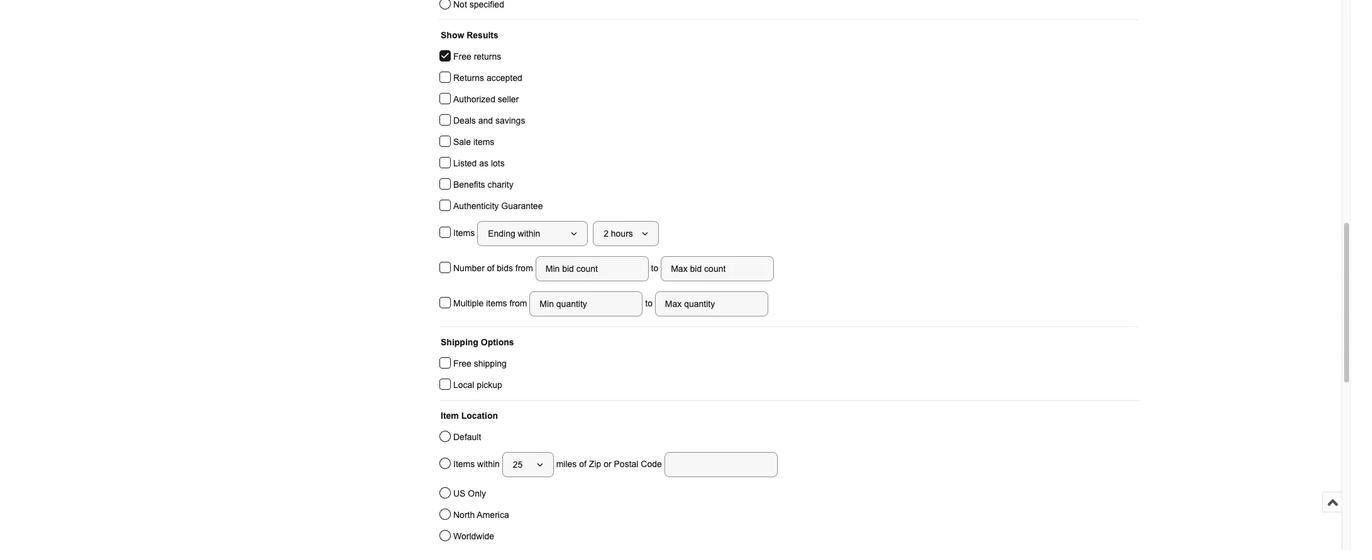 Task type: vqa. For each thing, say whether or not it's contained in the screenshot.
2nd New
no



Task type: locate. For each thing, give the bounding box(es) containing it.
of
[[487, 263, 495, 273], [579, 459, 587, 470]]

1 horizontal spatial of
[[579, 459, 587, 470]]

1 vertical spatial items
[[453, 459, 475, 470]]

only
[[468, 489, 486, 499]]

returns accepted
[[453, 73, 522, 83]]

Enter Maximum Quantity text field
[[655, 292, 768, 317]]

Enter minimum number of bids text field
[[536, 257, 649, 282]]

of for number
[[487, 263, 495, 273]]

number
[[453, 263, 485, 273]]

north
[[453, 511, 475, 521]]

free
[[453, 52, 472, 62], [453, 359, 472, 369]]

local
[[453, 380, 474, 391]]

1 vertical spatial of
[[579, 459, 587, 470]]

miles
[[556, 459, 577, 470]]

results
[[467, 30, 499, 40]]

items
[[473, 137, 495, 147], [486, 298, 507, 309]]

code
[[641, 459, 662, 470]]

number of bids from
[[453, 263, 536, 273]]

Zip or Postal Code text field
[[665, 453, 778, 478]]

1 vertical spatial items
[[486, 298, 507, 309]]

shipping
[[441, 338, 479, 348]]

of left zip
[[579, 459, 587, 470]]

us only
[[453, 489, 486, 499]]

authenticity
[[453, 201, 499, 211]]

1 free from the top
[[453, 52, 472, 62]]

items right multiple
[[486, 298, 507, 309]]

of left bids
[[487, 263, 495, 273]]

to for number of bids from
[[649, 263, 661, 273]]

free up 'local'
[[453, 359, 472, 369]]

guarantee
[[501, 201, 543, 211]]

item
[[441, 411, 459, 421]]

america
[[477, 511, 509, 521]]

items for items within
[[453, 459, 475, 470]]

items left within
[[453, 459, 475, 470]]

returns
[[453, 73, 484, 83]]

0 vertical spatial items
[[453, 228, 477, 238]]

0 vertical spatial of
[[487, 263, 495, 273]]

as
[[479, 158, 489, 169]]

2 items from the top
[[453, 459, 475, 470]]

shipping
[[474, 359, 507, 369]]

options
[[481, 338, 514, 348]]

Enter maximum number of bids text field
[[661, 257, 774, 282]]

multiple items from
[[453, 298, 530, 309]]

items
[[453, 228, 477, 238], [453, 459, 475, 470]]

from right bids
[[516, 263, 533, 273]]

2 free from the top
[[453, 359, 472, 369]]

items for multiple
[[486, 298, 507, 309]]

1 vertical spatial free
[[453, 359, 472, 369]]

seller
[[498, 94, 519, 104]]

bids
[[497, 263, 513, 273]]

show results
[[441, 30, 499, 40]]

worldwide
[[453, 532, 494, 542]]

local pickup
[[453, 380, 502, 391]]

or
[[604, 459, 612, 470]]

charity
[[488, 180, 514, 190]]

from
[[516, 263, 533, 273], [510, 298, 527, 309]]

0 vertical spatial free
[[453, 52, 472, 62]]

1 items from the top
[[453, 228, 477, 238]]

to
[[649, 263, 661, 273], [643, 298, 655, 309]]

show
[[441, 30, 464, 40]]

zip
[[589, 459, 601, 470]]

items up as
[[473, 137, 495, 147]]

listed
[[453, 158, 477, 169]]

pickup
[[477, 380, 502, 391]]

deals
[[453, 116, 476, 126]]

multiple
[[453, 298, 484, 309]]

0 vertical spatial to
[[649, 263, 661, 273]]

authenticity guarantee
[[453, 201, 543, 211]]

default
[[453, 433, 481, 443]]

0 horizontal spatial of
[[487, 263, 495, 273]]

from down bids
[[510, 298, 527, 309]]

postal
[[614, 459, 639, 470]]

0 vertical spatial items
[[473, 137, 495, 147]]

us
[[453, 489, 466, 499]]

items for items
[[453, 228, 477, 238]]

1 vertical spatial to
[[643, 298, 655, 309]]

free up returns
[[453, 52, 472, 62]]

free for free shipping
[[453, 359, 472, 369]]

items down authenticity
[[453, 228, 477, 238]]



Task type: describe. For each thing, give the bounding box(es) containing it.
authorized
[[453, 94, 496, 104]]

free shipping
[[453, 359, 507, 369]]

miles of zip or postal code
[[554, 459, 665, 470]]

returns
[[474, 52, 501, 62]]

0 vertical spatial from
[[516, 263, 533, 273]]

1 vertical spatial from
[[510, 298, 527, 309]]

accepted
[[487, 73, 522, 83]]

Enter minimum quantity text field
[[530, 292, 643, 317]]

item location
[[441, 411, 498, 421]]

savings
[[496, 116, 525, 126]]

of for miles
[[579, 459, 587, 470]]

sale items
[[453, 137, 495, 147]]

and
[[478, 116, 493, 126]]

benefits
[[453, 180, 485, 190]]

lots
[[491, 158, 505, 169]]

listed as lots
[[453, 158, 505, 169]]

within
[[477, 459, 500, 470]]

items within
[[453, 459, 502, 470]]

shipping options
[[441, 338, 514, 348]]

items for sale
[[473, 137, 495, 147]]

sale
[[453, 137, 471, 147]]

north america
[[453, 511, 509, 521]]

deals and savings
[[453, 116, 525, 126]]

authorized seller
[[453, 94, 519, 104]]

to for multiple items from
[[643, 298, 655, 309]]

free for free returns
[[453, 52, 472, 62]]

benefits charity
[[453, 180, 514, 190]]

free returns
[[453, 52, 501, 62]]

location
[[461, 411, 498, 421]]



